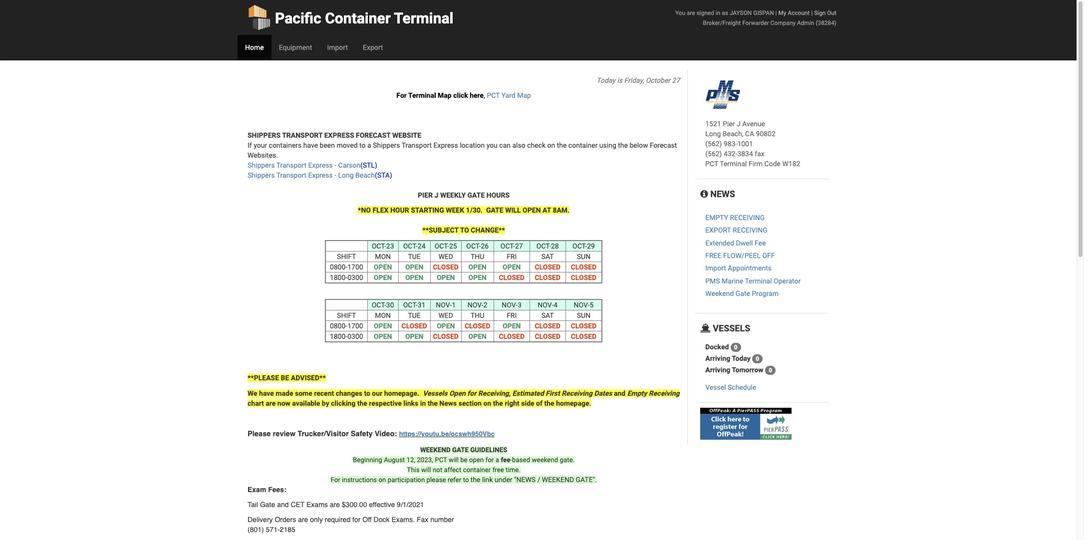 Task type: locate. For each thing, give the bounding box(es) containing it.
w182
[[783, 160, 801, 168]]

1 vertical spatial pct
[[706, 160, 719, 168]]

and inside vessels open for receiving , estimated first receiving dates and empty receiving chart are now available by clicking the respective links in the news section on the right side of the homepage.
[[614, 389, 626, 397]]

| left the sign
[[812, 9, 813, 16]]

are inside vessels open for receiving , estimated first receiving dates and empty receiving chart are now available by clicking the respective links in the news section on the right side of the homepage.
[[266, 399, 276, 407]]

for up website
[[397, 91, 407, 99]]

1 horizontal spatial news
[[708, 189, 735, 199]]

2 horizontal spatial receiving
[[649, 389, 680, 397]]

arriving down docked
[[706, 355, 731, 363]]

0 vertical spatial ,
[[484, 91, 485, 99]]

terminal inside empty receiving export receiving extended dwell fee free flow/peel off import appointments pms marine terminal operator weekend gate program
[[745, 277, 772, 285]]

oct-31
[[403, 301, 426, 309]]

starting
[[411, 206, 444, 214]]

long
[[706, 130, 721, 138], [338, 171, 354, 179]]

1 vertical spatial (562)
[[706, 150, 722, 158]]

1 vertical spatial on
[[484, 399, 492, 407]]

export
[[706, 226, 731, 234]]

homepage. up links
[[384, 389, 420, 397]]

1 1800-0300 from the top
[[330, 274, 363, 282]]

1 horizontal spatial today
[[732, 355, 751, 363]]

1 vertical spatial gate
[[260, 501, 275, 509]]

pct for for terminal map click here , pct yard map
[[487, 91, 500, 99]]

1 horizontal spatial homepage.
[[556, 399, 592, 407]]

off
[[763, 252, 775, 260]]

2 vertical spatial -
[[511, 456, 512, 464]]

gate down hours
[[486, 206, 504, 214]]

long down 1521 on the top right
[[706, 130, 721, 138]]

1 wed from the top
[[439, 253, 453, 261]]

signed
[[697, 9, 715, 16]]

have down transport
[[303, 141, 318, 149]]

arriving
[[706, 355, 731, 363], [706, 366, 731, 374]]

thu for 2
[[471, 311, 485, 319]]

express down shippers transport express - carson link
[[308, 171, 333, 179]]

vessels for vessels
[[711, 323, 751, 333]]

- left carson
[[335, 161, 337, 169]]

0 horizontal spatial j
[[435, 191, 439, 199]]

2 mon from the top
[[375, 311, 391, 319]]

0 vertical spatial homepage.
[[384, 389, 420, 397]]

shift
[[337, 253, 356, 261], [337, 311, 356, 319]]

0 horizontal spatial today
[[597, 76, 616, 84]]

1 horizontal spatial vessels
[[711, 323, 751, 333]]

0800-1700 for oct-30
[[330, 322, 363, 330]]

long down carson
[[338, 171, 354, 179]]

for inside weekend gate guidelines beginning august 12, 2023, pct will be open for a fee -based weekend gate. this will not affect container free time. for instructions on participation please refer to the link under "news / weekend gate". exam fees:
[[486, 456, 494, 464]]

1 horizontal spatial and
[[614, 389, 626, 397]]

pierpass image
[[701, 408, 792, 440]]

wed down oct-25
[[439, 253, 453, 261]]

0 vertical spatial gate
[[736, 290, 750, 298]]

review
[[273, 430, 296, 438]]

, up right
[[509, 389, 511, 397]]

1 horizontal spatial have
[[303, 141, 318, 149]]

pms marine terminal operator link
[[706, 277, 801, 285]]

sun down oct-29 on the top
[[577, 253, 591, 261]]

4
[[554, 301, 558, 309]]

0 vertical spatial arriving
[[706, 355, 731, 363]]

homepage.
[[384, 389, 420, 397], [556, 399, 592, 407]]

map left click
[[438, 91, 452, 99]]

shippers transport express - long beach link
[[248, 171, 375, 179]]

oct- right 28
[[573, 242, 587, 250]]

0 vertical spatial for
[[397, 91, 407, 99]]

2 0800-1700 from the top
[[330, 322, 363, 330]]

open
[[523, 206, 541, 214], [374, 263, 392, 271], [405, 263, 424, 271], [469, 263, 487, 271], [503, 263, 521, 271], [374, 274, 392, 282], [405, 274, 424, 282], [437, 274, 455, 282], [469, 274, 487, 282], [374, 322, 392, 330], [437, 322, 455, 330], [503, 322, 521, 330], [374, 332, 392, 340], [405, 332, 424, 340], [469, 332, 487, 340]]

0 horizontal spatial receiving
[[478, 389, 509, 397]]

1 vertical spatial arriving
[[706, 366, 731, 374]]

fri
[[507, 253, 517, 261], [507, 311, 517, 319]]

1700 for oct-30
[[348, 322, 363, 330]]

sun for 5
[[577, 311, 591, 319]]

0 vertical spatial today
[[597, 76, 616, 84]]

2 1700 from the top
[[348, 322, 363, 330]]

3834
[[738, 150, 753, 158]]

import down free
[[706, 264, 726, 272]]

for down guidelines at the left bottom of page
[[486, 456, 494, 464]]

24
[[418, 242, 426, 250]]

dwell
[[736, 239, 753, 247]]

1 vertical spatial shift
[[337, 311, 356, 319]]

pct left yard
[[487, 91, 500, 99]]

1 horizontal spatial for
[[397, 91, 407, 99]]

nov- for 2
[[468, 301, 484, 309]]

0 horizontal spatial map
[[438, 91, 452, 99]]

for
[[397, 91, 407, 99], [331, 476, 340, 484]]

nov- right '3'
[[538, 301, 554, 309]]

been
[[320, 141, 335, 149]]

0 vertical spatial j
[[737, 120, 741, 128]]

1 sun from the top
[[577, 253, 591, 261]]

tail
[[248, 501, 258, 509]]

1 vertical spatial 0800-1700
[[330, 322, 363, 330]]

map
[[438, 91, 452, 99], [517, 91, 531, 99]]

2 tue from the top
[[408, 311, 421, 319]]

will
[[505, 206, 521, 214]]

gate down "pms marine terminal operator" link
[[736, 290, 750, 298]]

extended
[[706, 239, 735, 247]]

983-
[[724, 140, 738, 148]]

2 0300 from the top
[[348, 332, 363, 340]]

homepage. down "first" on the bottom right
[[556, 399, 592, 407]]

https://youtu.be/ocswh950vbc link
[[399, 430, 495, 438]]

27 right october
[[672, 76, 680, 84]]

0 vertical spatial 1800-
[[330, 274, 348, 282]]

tail gate and cet exams are $300.00 effective 9/1/2021
[[248, 501, 424, 509]]

1 (562) from the top
[[706, 140, 722, 148]]

1800-0300 for oct-30
[[330, 332, 363, 340]]

export
[[363, 43, 383, 51]]

on down beginning august
[[379, 476, 386, 484]]

0 vertical spatial for
[[468, 389, 477, 397]]

oct-29
[[573, 242, 595, 250]]

info circle image
[[701, 190, 708, 199]]

and right dates
[[614, 389, 626, 397]]

0 up tomorrow
[[756, 356, 760, 363]]

a left fee on the left of the page
[[496, 456, 499, 464]]

0 vertical spatial weekend
[[420, 446, 451, 454]]

2 1800- from the top
[[330, 332, 348, 340]]

to right refer
[[463, 476, 469, 484]]

terminal
[[394, 9, 454, 27], [408, 91, 436, 99], [720, 160, 747, 168], [745, 277, 772, 285]]

0 vertical spatial sat
[[542, 253, 554, 261]]

1 tue from the top
[[408, 253, 421, 261]]

oct-24
[[403, 242, 426, 250]]

1 sat from the top
[[542, 253, 554, 261]]

1 vertical spatial express
[[308, 161, 333, 169]]

pct inside weekend gate guidelines beginning august 12, 2023, pct will be open for a fee -based weekend gate. this will not affect container free time. for instructions on participation please refer to the link under "news / weekend gate". exam fees:
[[435, 456, 447, 464]]

1 fri from the top
[[507, 253, 517, 261]]

nov- right 4
[[574, 301, 590, 309]]

27
[[672, 76, 680, 84], [515, 242, 523, 250]]

receiving up export receiving link
[[730, 214, 765, 222]]

nov- right 2
[[502, 301, 518, 309]]

mon down oct-23
[[375, 253, 391, 261]]

shift for oct-30
[[337, 311, 356, 319]]

pct up not
[[435, 456, 447, 464]]

0 vertical spatial 0300
[[348, 274, 363, 282]]

terminal inside pacific container terminal link
[[394, 9, 454, 27]]

for terminal map click here , pct yard map
[[397, 91, 531, 99]]

container left using
[[569, 141, 598, 149]]

beach,
[[723, 130, 744, 138]]

for inside the delivery orders are only required for off dock exams. fax number (801) 571-2185
[[353, 516, 361, 524]]

1 horizontal spatial long
[[706, 130, 721, 138]]

dates
[[594, 389, 612, 397]]

thu down nov-2
[[471, 311, 485, 319]]

oct-30
[[372, 301, 394, 309]]

oct- right 30
[[403, 301, 418, 309]]

1 horizontal spatial ,
[[509, 389, 511, 397]]

empty receiving export receiving extended dwell fee free flow/peel off import appointments pms marine terminal operator weekend gate program
[[706, 214, 801, 298]]

2 receiving from the left
[[562, 389, 593, 397]]

vessels inside vessels open for receiving , estimated first receiving dates and empty receiving chart are now available by clicking the respective links in the news section on the right side of the homepage.
[[423, 389, 448, 397]]

25
[[449, 242, 457, 250]]

the inside weekend gate guidelines beginning august 12, 2023, pct will be open for a fee -based weekend gate. this will not affect container free time. for instructions on participation please refer to the link under "news / weekend gate". exam fees:
[[471, 476, 481, 484]]

are inside the delivery orders are only required for off dock exams. fax number (801) 571-2185
[[298, 516, 308, 524]]

hour
[[390, 206, 409, 214]]

the left the link
[[471, 476, 481, 484]]

1 horizontal spatial receiving
[[562, 389, 593, 397]]

import appointments link
[[706, 264, 772, 272]]

based
[[512, 456, 530, 464]]

1 vertical spatial news
[[440, 399, 457, 407]]

0 horizontal spatial weekend
[[420, 446, 451, 454]]

2 0800- from the top
[[330, 322, 348, 330]]

1 vertical spatial 1800-
[[330, 332, 348, 340]]

oct- for 24
[[403, 242, 418, 250]]

vessels open for receiving , estimated first receiving dates and empty receiving chart are now available by clicking the respective links in the news section on the right side of the homepage.
[[248, 389, 680, 407]]

0 vertical spatial express
[[434, 141, 458, 149]]

beginning august
[[353, 456, 405, 464]]

sat down oct-28
[[542, 253, 554, 261]]

0 vertical spatial 0
[[734, 344, 738, 351]]

flow/peel
[[724, 252, 761, 260]]

2 wed from the top
[[439, 311, 453, 319]]

1 vertical spatial mon
[[375, 311, 391, 319]]

|
[[776, 9, 777, 16], [812, 9, 813, 16]]

sun
[[577, 253, 591, 261], [577, 311, 591, 319]]

2 shift from the top
[[337, 311, 356, 319]]

1 vertical spatial a
[[496, 456, 499, 464]]

2 horizontal spatial pct
[[706, 160, 719, 168]]

1 vertical spatial weekend
[[542, 476, 574, 484]]

0 vertical spatial container
[[569, 141, 598, 149]]

1 map from the left
[[438, 91, 452, 99]]

0 vertical spatial on
[[548, 141, 555, 149]]

- inside weekend gate guidelines beginning august 12, 2023, pct will be open for a fee -based weekend gate. this will not affect container free time. for instructions on participation please refer to the link under "news / weekend gate". exam fees:
[[511, 456, 512, 464]]

0 vertical spatial will
[[449, 456, 459, 464]]

a down forecast
[[367, 141, 371, 149]]

express up shippers transport express - long beach link at the top left of the page
[[308, 161, 333, 169]]

1 vertical spatial 0800-
[[330, 322, 348, 330]]

0 horizontal spatial pct
[[435, 456, 447, 464]]

2 vertical spatial on
[[379, 476, 386, 484]]

1521
[[706, 120, 721, 128]]

3
[[518, 301, 522, 309]]

- left beach
[[335, 171, 337, 179]]

0 horizontal spatial will
[[421, 466, 431, 474]]

1 vertical spatial 1700
[[348, 322, 363, 330]]

2
[[484, 301, 488, 309]]

1 vertical spatial 27
[[515, 242, 523, 250]]

5 nov- from the left
[[574, 301, 590, 309]]

1 horizontal spatial for
[[468, 389, 477, 397]]

are left now
[[266, 399, 276, 407]]

receiving up right
[[478, 389, 509, 397]]

1 horizontal spatial pct
[[487, 91, 500, 99]]

1 1700 from the top
[[348, 263, 363, 271]]

2 map from the left
[[517, 91, 531, 99]]

1 mon from the top
[[375, 253, 391, 261]]

sat down nov-4
[[542, 311, 554, 319]]

docked 0 arriving today 0 arriving tomorrow 0
[[706, 343, 773, 374]]

nov- for 1
[[436, 301, 452, 309]]

pct up info circle image
[[706, 160, 719, 168]]

flex
[[373, 206, 389, 214]]

time.
[[506, 466, 521, 474]]

a inside weekend gate guidelines beginning august 12, 2023, pct will be open for a fee -based weekend gate. this will not affect container free time. for instructions on participation please refer to the link under "news / weekend gate". exam fees:
[[496, 456, 499, 464]]

0 horizontal spatial on
[[379, 476, 386, 484]]

1 horizontal spatial container
[[569, 141, 598, 149]]

be
[[460, 456, 468, 464]]

sun down nov-5
[[577, 311, 591, 319]]

export button
[[356, 35, 391, 60]]

oct-
[[372, 242, 386, 250], [403, 242, 418, 250], [435, 242, 449, 250], [467, 242, 481, 250], [501, 242, 515, 250], [537, 242, 551, 250], [573, 242, 587, 250], [372, 301, 386, 309], [403, 301, 418, 309]]

terminal inside 1521 pier j avenue long beach, ca 90802 (562) 983-1001 (562) 432-3834 fax pct terminal firm code w182
[[720, 160, 747, 168]]

will
[[449, 456, 459, 464], [421, 466, 431, 474]]

1 vertical spatial for
[[331, 476, 340, 484]]

2 vertical spatial pct
[[435, 456, 447, 464]]

2 thu from the top
[[471, 311, 485, 319]]

2 nov- from the left
[[468, 301, 484, 309]]

shift for oct-23
[[337, 253, 356, 261]]

2 | from the left
[[812, 9, 813, 16]]

our
[[372, 389, 383, 397]]

pier j weekly gate hours
[[418, 191, 510, 199]]

1 nov- from the left
[[436, 301, 452, 309]]

wed down nov-1 on the bottom of the page
[[439, 311, 453, 319]]

1 shift from the top
[[337, 253, 356, 261]]

oct- right 23 at the top of the page
[[403, 242, 418, 250]]

3 receiving from the left
[[649, 389, 680, 397]]

website
[[393, 131, 422, 139]]

1 vertical spatial today
[[732, 355, 751, 363]]

0800-1700 for oct-23
[[330, 263, 363, 271]]

vessels up docked
[[711, 323, 751, 333]]

my account link
[[779, 9, 810, 16]]

1 vertical spatial homepage.
[[556, 399, 592, 407]]

0 vertical spatial a
[[367, 141, 371, 149]]

j
[[737, 120, 741, 128], [435, 191, 439, 199]]

we
[[248, 389, 257, 397]]

oct-26
[[467, 242, 489, 250]]

| left the 'my'
[[776, 9, 777, 16]]

receiving right "first" on the bottom right
[[562, 389, 593, 397]]

1 horizontal spatial j
[[737, 120, 741, 128]]

0800- for oct-30
[[330, 322, 348, 330]]

0 vertical spatial shift
[[337, 253, 356, 261]]

advised**
[[291, 374, 326, 382]]

transport down shippers transport express - carson link
[[276, 171, 307, 179]]

1700 for oct-23
[[348, 263, 363, 271]]

transport down containers
[[276, 161, 307, 169]]

1 0800-1700 from the top
[[330, 263, 363, 271]]

"news
[[514, 476, 536, 484]]

0 vertical spatial 27
[[672, 76, 680, 84]]

have inside shippers transport express forecast website if your containers have been moved to a shippers transport express location you can also check on the container using the below forecast websites. shippers transport express - carson (stl) shippers transport express - long beach (sta)
[[303, 141, 318, 149]]

container inside shippers transport express forecast website if your containers have been moved to a shippers transport express location you can also check on the container using the below forecast websites. shippers transport express - carson (stl) shippers transport express - long beach (sta)
[[569, 141, 598, 149]]

news
[[708, 189, 735, 199], [440, 399, 457, 407]]

1 horizontal spatial gate
[[736, 290, 750, 298]]

pier
[[723, 120, 735, 128]]

arriving up vessel
[[706, 366, 731, 374]]

3 nov- from the left
[[502, 301, 518, 309]]

receiving up dwell
[[733, 226, 768, 234]]

oct-27
[[501, 242, 523, 250]]

mon down oct-30
[[375, 311, 391, 319]]

today up tomorrow
[[732, 355, 751, 363]]

nov-1
[[436, 301, 456, 309]]

1 vertical spatial sat
[[542, 311, 554, 319]]

- up time.
[[511, 456, 512, 464]]

0 right docked
[[734, 344, 738, 351]]

weekend right the /
[[542, 476, 574, 484]]

0 vertical spatial news
[[708, 189, 735, 199]]

1 horizontal spatial will
[[449, 456, 459, 464]]

1 vertical spatial thu
[[471, 311, 485, 319]]

0 vertical spatial import
[[327, 43, 348, 51]]

in right links
[[420, 399, 426, 407]]

today left is
[[597, 76, 616, 84]]

0 horizontal spatial for
[[331, 476, 340, 484]]

, inside vessels open for receiving , estimated first receiving dates and empty receiving chart are now available by clicking the respective links in the news section on the right side of the homepage.
[[509, 389, 511, 397]]

oct- left oct-24
[[372, 242, 386, 250]]

map right yard
[[517, 91, 531, 99]]

transport down website
[[402, 141, 432, 149]]

receiving right empty
[[649, 389, 680, 397]]

0300 for oct-23
[[348, 274, 363, 282]]

nov- right the "31"
[[436, 301, 452, 309]]

-
[[335, 161, 337, 169], [335, 171, 337, 179], [511, 456, 512, 464]]

the
[[557, 141, 567, 149], [618, 141, 628, 149], [357, 399, 367, 407], [428, 399, 438, 407], [493, 399, 503, 407], [545, 399, 555, 407], [471, 476, 481, 484]]

on right the check at the top of the page
[[548, 141, 555, 149]]

1521 pier j avenue long beach, ca 90802 (562) 983-1001 (562) 432-3834 fax pct terminal firm code w182
[[706, 120, 801, 168]]

delivery
[[248, 516, 273, 524]]

2 sun from the top
[[577, 311, 591, 319]]

fri down oct-27
[[507, 253, 517, 261]]

1 0800- from the top
[[330, 263, 348, 271]]

0 vertical spatial transport
[[402, 141, 432, 149]]

2 vertical spatial for
[[353, 516, 361, 524]]

2 fri from the top
[[507, 311, 517, 319]]

2 arriving from the top
[[706, 366, 731, 374]]

gate up be
[[452, 446, 469, 454]]

1 vertical spatial for
[[486, 456, 494, 464]]

gate up the *no flex hour starting week 1/30.  gate will open at 8am.
[[468, 191, 485, 199]]

sign out link
[[815, 9, 837, 16]]

0 right tomorrow
[[769, 367, 773, 374]]

safety
[[351, 430, 373, 438]]

shippers transport express forecast website if your containers have been moved to a shippers transport express location you can also check on the container using the below forecast websites. shippers transport express - carson (stl) shippers transport express - long beach (sta)
[[248, 131, 677, 179]]

to down forecast
[[360, 141, 366, 149]]

dock
[[374, 516, 390, 524]]

for left off
[[353, 516, 361, 524]]

wed
[[439, 253, 453, 261], [439, 311, 453, 319]]

gate right tail
[[260, 501, 275, 509]]

0 horizontal spatial in
[[420, 399, 426, 407]]

express left location
[[434, 141, 458, 149]]

vessels left open
[[423, 389, 448, 397]]

company
[[771, 19, 796, 26]]

4 nov- from the left
[[538, 301, 554, 309]]

news up empty
[[708, 189, 735, 199]]

0
[[734, 344, 738, 351], [756, 356, 760, 363], [769, 367, 773, 374]]

weekend up 2023,
[[420, 446, 451, 454]]

fri down nov-3
[[507, 311, 517, 319]]

1 vertical spatial 1800-0300
[[330, 332, 363, 340]]

nov- for 4
[[538, 301, 554, 309]]

27 left oct-28
[[515, 242, 523, 250]]

1 receiving from the left
[[478, 389, 509, 397]]

pct yard map link
[[487, 91, 531, 99]]

2 1800-0300 from the top
[[330, 332, 363, 340]]

oct- for 30
[[372, 301, 386, 309]]

tue down oct-24
[[408, 253, 421, 261]]

1 1800- from the top
[[330, 274, 348, 282]]

0 horizontal spatial news
[[440, 399, 457, 407]]

are right 'you'
[[687, 9, 695, 16]]

2 vertical spatial gate
[[452, 446, 469, 454]]

are left only
[[298, 516, 308, 524]]

2 (562) from the top
[[706, 150, 722, 158]]

1 thu from the top
[[471, 253, 485, 261]]

1 horizontal spatial |
[[812, 9, 813, 16]]

0 vertical spatial in
[[716, 9, 721, 16]]

1 horizontal spatial weekend
[[542, 476, 574, 484]]

1 horizontal spatial a
[[496, 456, 499, 464]]

the right the check at the top of the page
[[557, 141, 567, 149]]

oct-28
[[537, 242, 559, 250]]

1 vertical spatial import
[[706, 264, 726, 272]]

(562) left the 983-
[[706, 140, 722, 148]]

1 0300 from the top
[[348, 274, 363, 282]]

, right click
[[484, 91, 485, 99]]

0 vertical spatial 0800-
[[330, 263, 348, 271]]

fri for 3
[[507, 311, 517, 319]]

container down open
[[463, 466, 491, 474]]

tue down "oct-31"
[[408, 311, 421, 319]]

empty receiving link
[[706, 214, 765, 222]]

receiving
[[730, 214, 765, 222], [733, 226, 768, 234]]

pacific container terminal image
[[706, 80, 741, 109]]

0 horizontal spatial 27
[[515, 242, 523, 250]]

0 vertical spatial wed
[[439, 253, 453, 261]]

on right section
[[484, 399, 492, 407]]

2 sat from the top
[[542, 311, 554, 319]]

0 horizontal spatial have
[[259, 389, 274, 397]]

nov- right 1
[[468, 301, 484, 309]]

1 vertical spatial fri
[[507, 311, 517, 319]]

to left our
[[364, 389, 370, 397]]

oct- right oct-27
[[537, 242, 551, 250]]

for left instructions
[[331, 476, 340, 484]]

2 horizontal spatial on
[[548, 141, 555, 149]]

**subject to change**
[[423, 226, 505, 234]]

on inside shippers transport express forecast website if your containers have been moved to a shippers transport express location you can also check on the container using the below forecast websites. shippers transport express - carson (stl) shippers transport express - long beach (sta)
[[548, 141, 555, 149]]

oct- down **subject
[[435, 242, 449, 250]]

extended dwell fee link
[[706, 239, 766, 247]]

export receiving link
[[706, 226, 768, 234]]

wed for 25
[[439, 253, 453, 261]]

oct- left "oct-31"
[[372, 301, 386, 309]]

in
[[716, 9, 721, 16], [420, 399, 426, 407]]



Task type: describe. For each thing, give the bounding box(es) containing it.
on inside weekend gate guidelines beginning august 12, 2023, pct will be open for a fee -based weekend gate. this will not affect container free time. for instructions on participation please refer to the link under "news / weekend gate". exam fees:
[[379, 476, 386, 484]]

to
[[460, 226, 469, 234]]

oct- for 29
[[573, 242, 587, 250]]

fee
[[501, 456, 511, 464]]

link
[[482, 476, 493, 484]]

jayson
[[730, 9, 752, 16]]

are inside "you are signed in as jayson gispan | my account | sign out broker/freight forwarder company admin (38284)"
[[687, 9, 695, 16]]

import inside import dropdown button
[[327, 43, 348, 51]]

9/1/2021
[[397, 501, 424, 509]]

today inside "docked 0 arriving today 0 arriving tomorrow 0"
[[732, 355, 751, 363]]

trucker/visitor
[[298, 430, 349, 438]]

1 vertical spatial will
[[421, 466, 431, 474]]

*no
[[358, 206, 371, 214]]

nov- for 3
[[502, 301, 518, 309]]

homepage. inside vessels open for receiving , estimated first receiving dates and empty receiving chart are now available by clicking the respective links in the news section on the right side of the homepage.
[[556, 399, 592, 407]]

0 vertical spatial receiving
[[730, 214, 765, 222]]

for inside weekend gate guidelines beginning august 12, 2023, pct will be open for a fee -based weekend gate. this will not affect container free time. for instructions on participation please refer to the link under "news / weekend gate". exam fees:
[[331, 476, 340, 484]]

1 horizontal spatial 0
[[756, 356, 760, 363]]

side
[[521, 399, 535, 407]]

1 | from the left
[[776, 9, 777, 16]]

exams.
[[392, 516, 415, 524]]

in inside vessels open for receiving , estimated first receiving dates and empty receiving chart are now available by clicking the respective links in the news section on the right side of the homepage.
[[420, 399, 426, 407]]

delivery orders are only required for off dock exams. fax number (801) 571-2185
[[248, 516, 454, 534]]

sat for 28
[[542, 253, 554, 261]]

below
[[630, 141, 648, 149]]

you
[[676, 9, 686, 16]]

now
[[278, 399, 291, 407]]

0800- for oct-23
[[330, 263, 348, 271]]

1800-0300 for oct-23
[[330, 274, 363, 282]]

wed for 1
[[439, 311, 453, 319]]

**please be advised**
[[248, 374, 326, 382]]

express
[[324, 131, 354, 139]]

1 vertical spatial gate
[[486, 206, 504, 214]]

ship image
[[701, 324, 711, 333]]

tue for 31
[[408, 311, 421, 319]]

nov- for 5
[[574, 301, 590, 309]]

to inside weekend gate guidelines beginning august 12, 2023, pct will be open for a fee -based weekend gate. this will not affect container free time. for instructions on participation please refer to the link under "news / weekend gate". exam fees:
[[463, 476, 469, 484]]

sun for 29
[[577, 253, 591, 261]]

tue for 24
[[408, 253, 421, 261]]

1800- for oct-30
[[330, 332, 348, 340]]

firm
[[749, 160, 763, 168]]

the left right
[[493, 399, 503, 407]]

broker/freight
[[703, 19, 741, 26]]

mon for 23
[[375, 253, 391, 261]]

1 arriving from the top
[[706, 355, 731, 363]]

pier
[[418, 191, 433, 199]]

oct- for 23
[[372, 242, 386, 250]]

containers
[[269, 141, 302, 149]]

31
[[418, 301, 426, 309]]

section
[[459, 399, 482, 407]]

0 vertical spatial -
[[335, 161, 337, 169]]

1 vertical spatial receiving
[[733, 226, 768, 234]]

1 vertical spatial have
[[259, 389, 274, 397]]

2 vertical spatial shippers
[[248, 171, 275, 179]]

by
[[322, 399, 329, 407]]

the right using
[[618, 141, 628, 149]]

equipment
[[279, 43, 312, 51]]

tomorrow
[[732, 366, 764, 374]]

thu for 26
[[471, 253, 485, 261]]

https://youtu.be/ocswh950vbc
[[399, 430, 495, 438]]

off
[[363, 516, 372, 524]]

clicking
[[331, 399, 356, 407]]

guidelines
[[471, 446, 508, 454]]

fees:
[[268, 486, 287, 494]]

schedule
[[728, 384, 757, 392]]

location
[[460, 141, 485, 149]]

program
[[752, 290, 779, 298]]

free flow/peel off link
[[706, 252, 775, 260]]

available
[[292, 399, 320, 407]]

free
[[493, 466, 504, 474]]

long inside shippers transport express forecast website if your containers have been moved to a shippers transport express location you can also check on the container using the below forecast websites. shippers transport express - carson (stl) shippers transport express - long beach (sta)
[[338, 171, 354, 179]]

1 vertical spatial -
[[335, 171, 337, 179]]

account
[[788, 9, 810, 16]]

fax
[[755, 150, 765, 158]]

432-
[[724, 150, 738, 158]]

links
[[404, 399, 419, 407]]

to inside shippers transport express forecast website if your containers have been moved to a shippers transport express location you can also check on the container using the below forecast websites. shippers transport express - carson (stl) shippers transport express - long beach (sta)
[[360, 141, 366, 149]]

empty
[[706, 214, 729, 222]]

for inside vessels open for receiving , estimated first receiving dates and empty receiving chart are now available by clicking the respective links in the news section on the right side of the homepage.
[[468, 389, 477, 397]]

on inside vessels open for receiving , estimated first receiving dates and empty receiving chart are now available by clicking the respective links in the news section on the right side of the homepage.
[[484, 399, 492, 407]]

5
[[590, 301, 594, 309]]

check
[[527, 141, 546, 149]]

nov-5
[[574, 301, 594, 309]]

1800- for oct-23
[[330, 274, 348, 282]]

oct- for 25
[[435, 242, 449, 250]]

pms
[[706, 277, 720, 285]]

1 vertical spatial and
[[277, 501, 289, 509]]

pct inside 1521 pier j avenue long beach, ca 90802 (562) 983-1001 (562) 432-3834 fax pct terminal firm code w182
[[706, 160, 719, 168]]

open
[[469, 456, 484, 464]]

1 vertical spatial to
[[364, 389, 370, 397]]

be
[[281, 374, 289, 382]]

vessel
[[706, 384, 726, 392]]

pct for weekend gate guidelines beginning august 12, 2023, pct will be open for a fee -based weekend gate. this will not affect container free time. for instructions on participation please refer to the link under "news / weekend gate". exam fees:
[[435, 456, 447, 464]]

mon for 30
[[375, 311, 391, 319]]

import inside empty receiving export receiving extended dwell fee free flow/peel off import appointments pms marine terminal operator weekend gate program
[[706, 264, 726, 272]]

websites.
[[248, 151, 278, 159]]

0 vertical spatial shippers
[[373, 141, 400, 149]]

october
[[646, 76, 671, 84]]

30
[[386, 301, 394, 309]]

the down changes
[[357, 399, 367, 407]]

your
[[254, 141, 267, 149]]

sat for 4
[[542, 311, 554, 319]]

0 horizontal spatial homepage.
[[384, 389, 420, 397]]

1
[[452, 301, 456, 309]]

hours
[[487, 191, 510, 199]]

this
[[407, 466, 420, 474]]

2 horizontal spatial 0
[[769, 367, 773, 374]]

1001
[[738, 140, 753, 148]]

fee
[[755, 239, 766, 247]]

oct- for 27
[[501, 242, 515, 250]]

container inside weekend gate guidelines beginning august 12, 2023, pct will be open for a fee -based weekend gate. this will not affect container free time. for instructions on participation please refer to the link under "news / weekend gate". exam fees:
[[463, 466, 491, 474]]

please
[[248, 430, 271, 438]]

also
[[513, 141, 526, 149]]

are up the required
[[330, 501, 340, 509]]

2 vertical spatial express
[[308, 171, 333, 179]]

(801)
[[248, 526, 264, 534]]

in inside "you are signed in as jayson gispan | my account | sign out broker/freight forwarder company admin (38284)"
[[716, 9, 721, 16]]

0300 for oct-30
[[348, 332, 363, 340]]

23
[[386, 242, 394, 250]]

vessels for vessels open for receiving , estimated first receiving dates and empty receiving chart are now available by clicking the respective links in the news section on the right side of the homepage.
[[423, 389, 448, 397]]

beach
[[356, 171, 375, 179]]

1 vertical spatial j
[[435, 191, 439, 199]]

0 horizontal spatial 0
[[734, 344, 738, 351]]

friday,
[[624, 76, 644, 84]]

29
[[587, 242, 595, 250]]

0 horizontal spatial gate
[[260, 501, 275, 509]]

cet
[[291, 501, 305, 509]]

ca
[[745, 130, 755, 138]]

1 vertical spatial transport
[[276, 161, 307, 169]]

weekend gate program link
[[706, 290, 779, 298]]

fri for 27
[[507, 253, 517, 261]]

0 vertical spatial gate
[[468, 191, 485, 199]]

nov-3
[[502, 301, 522, 309]]

the right the of
[[545, 399, 555, 407]]

refer
[[448, 476, 462, 484]]

number
[[431, 516, 454, 524]]

a inside shippers transport express forecast website if your containers have been moved to a shippers transport express location you can also check on the container using the below forecast websites. shippers transport express - carson (stl) shippers transport express - long beach (sta)
[[367, 141, 371, 149]]

shippers
[[248, 131, 281, 139]]

using
[[600, 141, 617, 149]]

exam
[[248, 486, 266, 494]]

forecast
[[650, 141, 677, 149]]

news inside vessels open for receiving , estimated first receiving dates and empty receiving chart are now available by clicking the respective links in the news section on the right side of the homepage.
[[440, 399, 457, 407]]

1 vertical spatial shippers
[[248, 161, 275, 169]]

2 vertical spatial transport
[[276, 171, 307, 179]]

gate".
[[576, 476, 597, 484]]

oct- for 28
[[537, 242, 551, 250]]

j inside 1521 pier j avenue long beach, ca 90802 (562) 983-1001 (562) 432-3834 fax pct terminal firm code w182
[[737, 120, 741, 128]]

gate inside empty receiving export receiving extended dwell fee free flow/peel off import appointments pms marine terminal operator weekend gate program
[[736, 290, 750, 298]]

if
[[248, 141, 252, 149]]

equipment button
[[271, 35, 320, 60]]

oct- for 31
[[403, 301, 418, 309]]

the right links
[[428, 399, 438, 407]]

exams
[[307, 501, 328, 509]]

28
[[551, 242, 559, 250]]

moved
[[337, 141, 358, 149]]

pacific
[[275, 9, 321, 27]]

oct- for 26
[[467, 242, 481, 250]]

forwarder
[[743, 19, 769, 26]]

gispan
[[754, 9, 774, 16]]

long inside 1521 pier j avenue long beach, ca 90802 (562) 983-1001 (562) 432-3834 fax pct terminal firm code w182
[[706, 130, 721, 138]]

gate inside weekend gate guidelines beginning august 12, 2023, pct will be open for a fee -based weekend gate. this will not affect container free time. for instructions on participation please refer to the link under "news / weekend gate". exam fees:
[[452, 446, 469, 454]]



Task type: vqa. For each thing, say whether or not it's contained in the screenshot.
'APPOINTMENTS'
yes



